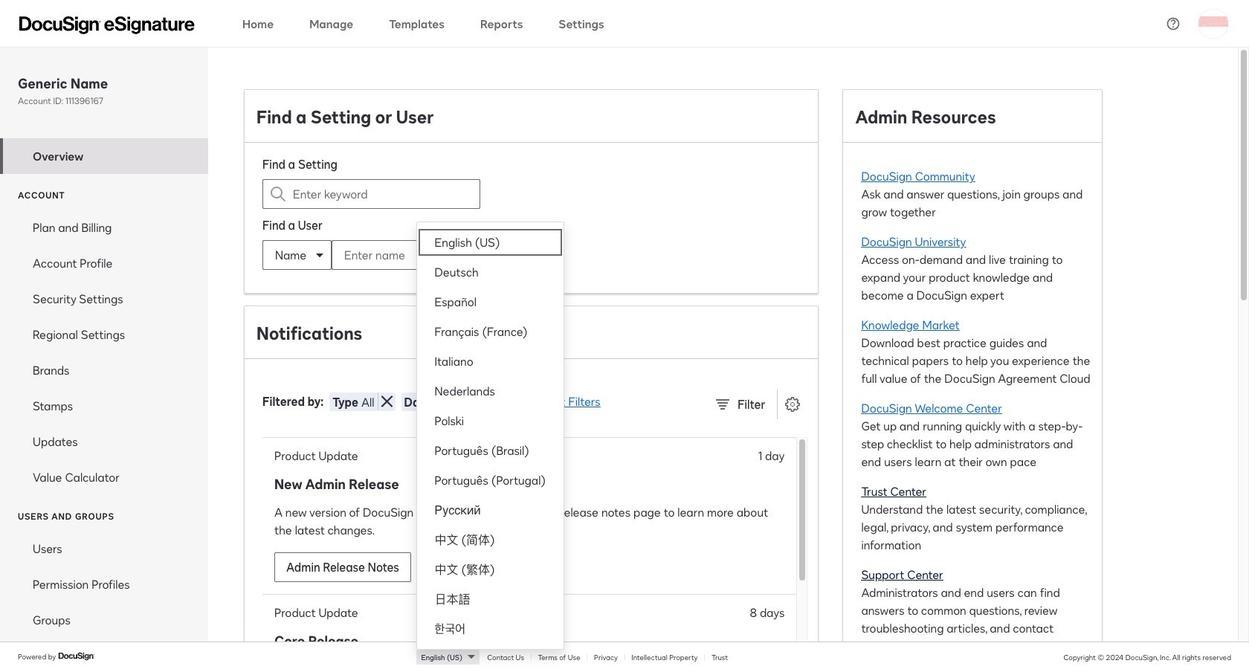 Task type: vqa. For each thing, say whether or not it's contained in the screenshot.
text box
no



Task type: describe. For each thing, give the bounding box(es) containing it.
your uploaded profile image image
[[1199, 9, 1228, 38]]



Task type: locate. For each thing, give the bounding box(es) containing it.
users and groups element
[[0, 531, 208, 638]]

docusign admin image
[[19, 16, 195, 34]]

docusign image
[[58, 651, 95, 663]]

Enter keyword text field
[[293, 180, 450, 208]]

Enter name text field
[[332, 241, 469, 269]]

account element
[[0, 210, 208, 495]]

language selector menu
[[417, 228, 564, 644]]



